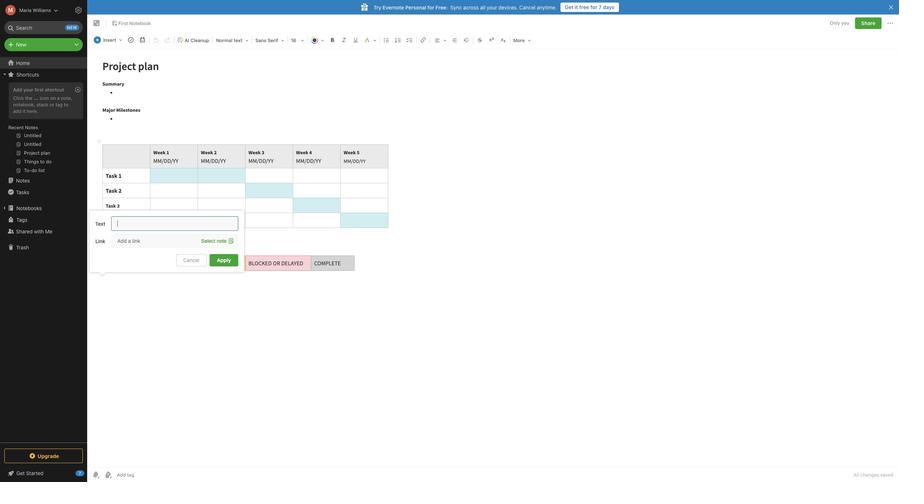 Task type: describe. For each thing, give the bounding box(es) containing it.
underline image
[[351, 35, 361, 45]]

for for 7
[[591, 4, 598, 10]]

tag
[[56, 102, 63, 108]]

icon
[[40, 95, 49, 101]]

maria
[[19, 7, 31, 13]]

strikethrough image
[[475, 35, 485, 45]]

note,
[[61, 95, 72, 101]]

note window element
[[87, 15, 900, 483]]

sync
[[451, 4, 462, 10]]

notebook
[[129, 20, 151, 26]]

a
[[57, 95, 60, 101]]

get it free for 7 days button
[[561, 3, 619, 12]]

insert link image
[[418, 35, 429, 45]]

get for get started
[[16, 471, 25, 477]]

shared with me link
[[0, 226, 87, 237]]

notes link
[[0, 175, 87, 187]]

click to collapse image
[[85, 469, 90, 478]]

add your first shortcut
[[13, 87, 64, 93]]

recent
[[8, 125, 24, 131]]

shared
[[16, 229, 33, 235]]

normal text
[[216, 37, 243, 43]]

get started
[[16, 471, 43, 477]]

tasks
[[16, 189, 29, 195]]

Insert field
[[92, 35, 125, 45]]

days
[[604, 4, 615, 10]]

click
[[13, 95, 24, 101]]

williams
[[33, 7, 51, 13]]

...
[[34, 95, 38, 101]]

more
[[514, 37, 525, 43]]

task image
[[126, 35, 136, 45]]

more actions image
[[887, 19, 896, 28]]

on
[[50, 95, 56, 101]]

Search text field
[[9, 21, 78, 34]]

here.
[[27, 108, 38, 114]]

tasks button
[[0, 187, 87, 198]]

1 vertical spatial notes
[[16, 178, 30, 184]]

text
[[234, 37, 243, 43]]

More actions field
[[887, 17, 896, 29]]

it inside icon on a note, notebook, stack or tag to add it here.
[[23, 108, 26, 114]]

recent notes
[[8, 125, 38, 131]]

upgrade
[[38, 454, 59, 460]]

cancel
[[520, 4, 536, 10]]

for for free:
[[428, 4, 435, 10]]

add
[[13, 108, 21, 114]]

notebooks
[[16, 205, 42, 211]]

sans serif
[[256, 37, 278, 43]]

notebooks link
[[0, 203, 87, 214]]

it inside get it free for 7 days button
[[575, 4, 579, 10]]

share
[[862, 20, 876, 26]]

7 inside help and learning task checklist field
[[79, 472, 81, 476]]

shortcut
[[45, 87, 64, 93]]

ai
[[185, 37, 189, 43]]

to
[[64, 102, 68, 108]]

free
[[580, 4, 590, 10]]

bold image
[[328, 35, 338, 45]]

new
[[16, 41, 26, 48]]

subscript image
[[498, 35, 509, 45]]

trash
[[16, 245, 29, 251]]

only
[[831, 20, 841, 26]]

the
[[25, 95, 32, 101]]

trash link
[[0, 242, 87, 253]]

try evernote personal for free: sync across all your devices. cancel anytime.
[[374, 4, 557, 10]]

try
[[374, 4, 382, 10]]

outdent image
[[462, 35, 472, 45]]

tags button
[[0, 214, 87, 226]]

stack
[[37, 102, 48, 108]]

group inside tree
[[0, 80, 87, 178]]

Account field
[[0, 3, 58, 17]]

superscript image
[[487, 35, 497, 45]]

7 inside button
[[599, 4, 602, 10]]

you
[[842, 20, 850, 26]]



Task type: vqa. For each thing, say whether or not it's contained in the screenshot.
) for Trash
no



Task type: locate. For each thing, give the bounding box(es) containing it.
numbered list image
[[393, 35, 404, 45]]

1 horizontal spatial get
[[565, 4, 574, 10]]

first notebook button
[[109, 18, 154, 28]]

first notebook
[[119, 20, 151, 26]]

insert
[[103, 37, 116, 43]]

get left 'started'
[[16, 471, 25, 477]]

0 vertical spatial notes
[[25, 125, 38, 131]]

expand note image
[[92, 19, 101, 28]]

your right the all
[[487, 4, 498, 10]]

add a reminder image
[[92, 471, 100, 480]]

started
[[26, 471, 43, 477]]

0 horizontal spatial 7
[[79, 472, 81, 476]]

first
[[119, 20, 128, 26]]

all
[[854, 473, 860, 479]]

1 vertical spatial 7
[[79, 472, 81, 476]]

get it free for 7 days
[[565, 4, 615, 10]]

Heading level field
[[214, 35, 251, 45]]

7
[[599, 4, 602, 10], [79, 472, 81, 476]]

free:
[[436, 4, 448, 10]]

expand notebooks image
[[2, 205, 8, 211]]

0 horizontal spatial your
[[23, 87, 33, 93]]

first
[[35, 87, 44, 93]]

for right free
[[591, 4, 598, 10]]

or
[[50, 102, 54, 108]]

ai cleanup button
[[175, 35, 212, 45]]

all
[[481, 4, 486, 10]]

0 horizontal spatial get
[[16, 471, 25, 477]]

for inside button
[[591, 4, 598, 10]]

16
[[291, 37, 297, 43]]

your
[[487, 4, 498, 10], [23, 87, 33, 93]]

click the ...
[[13, 95, 38, 101]]

shared with me
[[16, 229, 52, 235]]

home link
[[0, 57, 87, 69]]

it down notebook,
[[23, 108, 26, 114]]

Help and Learning task checklist field
[[0, 468, 87, 480]]

only you
[[831, 20, 850, 26]]

Alignment field
[[431, 35, 449, 45]]

it left free
[[575, 4, 579, 10]]

me
[[45, 229, 52, 235]]

notebook,
[[13, 102, 35, 108]]

calendar event image
[[137, 35, 148, 45]]

checklist image
[[405, 35, 415, 45]]

tree containing home
[[0, 57, 87, 443]]

get inside button
[[565, 4, 574, 10]]

Add tag field
[[116, 472, 171, 479]]

group containing add your first shortcut
[[0, 80, 87, 178]]

anytime.
[[537, 4, 557, 10]]

notes up the tasks
[[16, 178, 30, 184]]

1 horizontal spatial your
[[487, 4, 498, 10]]

add
[[13, 87, 22, 93]]

group
[[0, 80, 87, 178]]

notes right recent
[[25, 125, 38, 131]]

get inside help and learning task checklist field
[[16, 471, 25, 477]]

bulleted list image
[[382, 35, 392, 45]]

share button
[[856, 17, 882, 29]]

icon on a note, notebook, stack or tag to add it here.
[[13, 95, 72, 114]]

Note Editor text field
[[87, 49, 900, 468]]

0 horizontal spatial for
[[428, 4, 435, 10]]

7 left click to collapse image
[[79, 472, 81, 476]]

sans
[[256, 37, 267, 43]]

tree
[[0, 57, 87, 443]]

new search field
[[9, 21, 79, 34]]

1 horizontal spatial 7
[[599, 4, 602, 10]]

1 for from the left
[[591, 4, 598, 10]]

your up the
[[23, 87, 33, 93]]

1 horizontal spatial it
[[575, 4, 579, 10]]

add tag image
[[104, 471, 113, 480]]

1 vertical spatial get
[[16, 471, 25, 477]]

ai cleanup
[[185, 37, 209, 43]]

7 left days
[[599, 4, 602, 10]]

cleanup
[[191, 37, 209, 43]]

home
[[16, 60, 30, 66]]

Font color field
[[309, 35, 327, 45]]

0 vertical spatial 7
[[599, 4, 602, 10]]

shortcuts
[[16, 71, 39, 78]]

new
[[67, 25, 77, 30]]

it
[[575, 4, 579, 10], [23, 108, 26, 114]]

0 vertical spatial it
[[575, 4, 579, 10]]

1 vertical spatial it
[[23, 108, 26, 114]]

settings image
[[74, 6, 83, 15]]

0 vertical spatial get
[[565, 4, 574, 10]]

serif
[[268, 37, 278, 43]]

italic image
[[339, 35, 349, 45]]

get for get it free for 7 days
[[565, 4, 574, 10]]

2 for from the left
[[428, 4, 435, 10]]

upgrade button
[[4, 449, 83, 464]]

notes
[[25, 125, 38, 131], [16, 178, 30, 184]]

for
[[591, 4, 598, 10], [428, 4, 435, 10]]

maria williams
[[19, 7, 51, 13]]

personal
[[406, 4, 427, 10]]

get
[[565, 4, 574, 10], [16, 471, 25, 477]]

shortcuts button
[[0, 69, 87, 80]]

1 horizontal spatial for
[[591, 4, 598, 10]]

0 horizontal spatial it
[[23, 108, 26, 114]]

saved
[[881, 473, 894, 479]]

across
[[464, 4, 479, 10]]

for left free:
[[428, 4, 435, 10]]

normal
[[216, 37, 233, 43]]

1 vertical spatial your
[[23, 87, 33, 93]]

new button
[[4, 38, 83, 51]]

More field
[[511, 35, 534, 45]]

get left free
[[565, 4, 574, 10]]

Font family field
[[253, 35, 287, 45]]

devices.
[[499, 4, 518, 10]]

Highlight field
[[362, 35, 379, 45]]

all changes saved
[[854, 473, 894, 479]]

0 vertical spatial your
[[487, 4, 498, 10]]

with
[[34, 229, 44, 235]]

Font size field
[[289, 35, 307, 45]]

changes
[[861, 473, 880, 479]]

indent image
[[450, 35, 460, 45]]

tags
[[16, 217, 27, 223]]

evernote
[[383, 4, 404, 10]]



